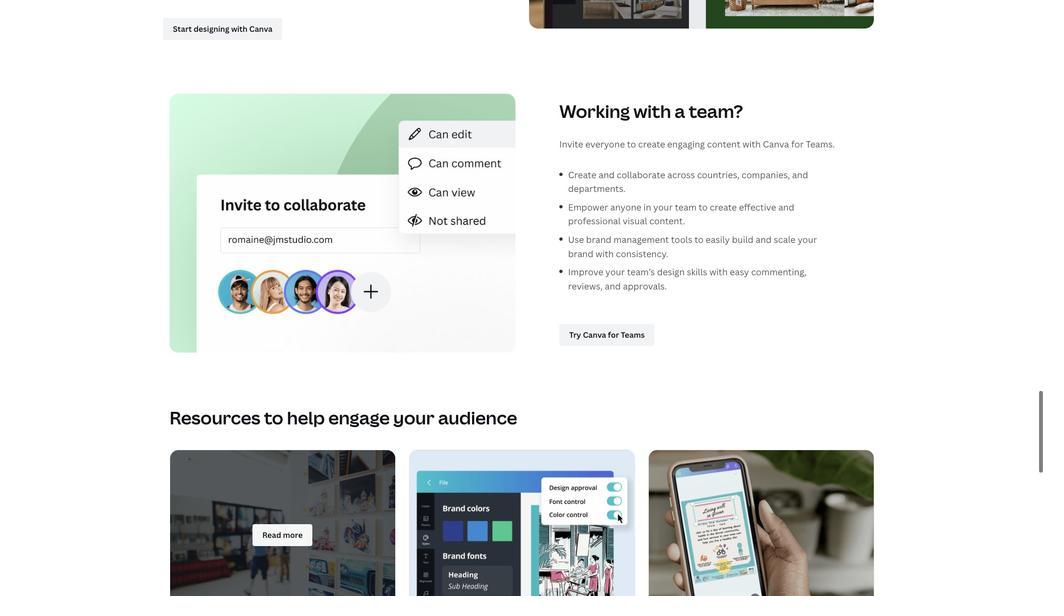 Task type: describe. For each thing, give the bounding box(es) containing it.
empower
[[568, 201, 608, 213]]

approvals.
[[623, 280, 667, 293]]

scale
[[774, 234, 796, 246]]

and inside the improve your team's design skills with easy commenting, reviews, and approvals.
[[605, 280, 621, 293]]

reviews,
[[568, 280, 603, 293]]

with inside use brand management tools to easily build and scale your brand with consistency.
[[596, 248, 614, 260]]

use
[[568, 234, 584, 246]]

commenting,
[[751, 266, 807, 278]]

across
[[668, 169, 695, 181]]

departments.
[[568, 183, 626, 195]]

and up departments.
[[599, 169, 615, 181]]

create and collaborate across countries, companies, and departments.
[[568, 169, 808, 195]]

with left canva
[[743, 138, 761, 150]]

and inside use brand management tools to easily build and scale your brand with consistency.
[[756, 234, 772, 246]]

team
[[675, 201, 697, 213]]

ui - invite to collaborate (4) image
[[170, 94, 516, 353]]

skills
[[687, 266, 707, 278]]

your inside use brand management tools to easily build and scale your brand with consistency.
[[798, 234, 817, 246]]

your right engage on the bottom of the page
[[393, 406, 435, 430]]

a
[[675, 99, 685, 123]]

0 vertical spatial brand
[[586, 234, 612, 246]]

engage
[[328, 406, 390, 430]]

and inside empower anyone in your team to create effective and professional visual content.
[[778, 201, 795, 213]]

1 vertical spatial brand
[[568, 248, 594, 260]]

to inside empower anyone in your team to create effective and professional visual content.
[[699, 201, 708, 213]]

engaging
[[667, 138, 705, 150]]

canva
[[763, 138, 789, 150]]

and down for
[[792, 169, 808, 181]]

consistency.
[[616, 248, 668, 260]]

visual
[[623, 215, 647, 228]]

invite everyone to create engaging content with canva for teams.
[[559, 138, 835, 150]]

effective
[[739, 201, 776, 213]]

everyone
[[585, 138, 625, 150]]

companies,
[[742, 169, 790, 181]]

build
[[732, 234, 754, 246]]

in
[[644, 201, 651, 213]]

use brand management tools to easily build and scale your brand with consistency.
[[568, 234, 817, 260]]

anyone
[[610, 201, 642, 213]]

professional
[[568, 215, 621, 228]]

1 image only image from the left
[[410, 451, 635, 597]]

empower anyone in your team to create effective and professional visual content.
[[568, 201, 795, 228]]



Task type: vqa. For each thing, say whether or not it's contained in the screenshot.
management
yes



Task type: locate. For each thing, give the bounding box(es) containing it.
with left a
[[634, 99, 671, 123]]

with left easy
[[710, 266, 728, 278]]

1 horizontal spatial image only image
[[649, 451, 874, 597]]

resources to help engage your audience
[[170, 406, 517, 430]]

create down the countries,
[[710, 201, 737, 213]]

easy
[[730, 266, 749, 278]]

content
[[707, 138, 741, 150]]

for
[[791, 138, 804, 150]]

improve
[[568, 266, 604, 278]]

create
[[568, 169, 597, 181]]

your inside empower anyone in your team to create effective and professional visual content.
[[654, 201, 673, 213]]

to right everyone
[[627, 138, 636, 150]]

tools
[[671, 234, 693, 246]]

with inside the improve your team's design skills with easy commenting, reviews, and approvals.
[[710, 266, 728, 278]]

1 horizontal spatial create
[[710, 201, 737, 213]]

collaborate
[[617, 169, 665, 181]]

and
[[599, 169, 615, 181], [792, 169, 808, 181], [778, 201, 795, 213], [756, 234, 772, 246], [605, 280, 621, 293]]

invite
[[559, 138, 583, 150]]

easily
[[706, 234, 730, 246]]

team's
[[627, 266, 655, 278]]

to left help
[[264, 406, 283, 430]]

and right effective
[[778, 201, 795, 213]]

management
[[614, 234, 669, 246]]

image only image
[[410, 451, 635, 597], [649, 451, 874, 597]]

resources
[[170, 406, 260, 430]]

to right "tools"
[[695, 234, 704, 246]]

create inside empower anyone in your team to create effective and professional visual content.
[[710, 201, 737, 213]]

to inside use brand management tools to easily build and scale your brand with consistency.
[[695, 234, 704, 246]]

markus spiske djo4qhtu2sg unsplash image
[[159, 442, 407, 597]]

brand down professional
[[586, 234, 612, 246]]

to
[[627, 138, 636, 150], [699, 201, 708, 213], [695, 234, 704, 246], [264, 406, 283, 430]]

2 image only image from the left
[[649, 451, 874, 597]]

content.
[[649, 215, 685, 228]]

with
[[634, 99, 671, 123], [743, 138, 761, 150], [596, 248, 614, 260], [710, 266, 728, 278]]

with up improve
[[596, 248, 614, 260]]

0 horizontal spatial create
[[638, 138, 665, 150]]

working
[[559, 99, 630, 123]]

and right build
[[756, 234, 772, 246]]

your up content.
[[654, 201, 673, 213]]

help
[[287, 406, 325, 430]]

and right reviews,
[[605, 280, 621, 293]]

your right scale
[[798, 234, 817, 246]]

team?
[[689, 99, 743, 123]]

audience
[[438, 406, 517, 430]]

your
[[654, 201, 673, 213], [798, 234, 817, 246], [606, 266, 625, 278], [393, 406, 435, 430]]

your left the team's
[[606, 266, 625, 278]]

create
[[638, 138, 665, 150], [710, 201, 737, 213]]

1 vertical spatial create
[[710, 201, 737, 213]]

to right team on the top of page
[[699, 201, 708, 213]]

design
[[657, 266, 685, 278]]

brand down use
[[568, 248, 594, 260]]

brand
[[586, 234, 612, 246], [568, 248, 594, 260]]

working with a team?
[[559, 99, 743, 123]]

improve your team's design skills with easy commenting, reviews, and approvals.
[[568, 266, 807, 293]]

countries,
[[697, 169, 740, 181]]

0 vertical spatial create
[[638, 138, 665, 150]]

your inside the improve your team's design skills with easy commenting, reviews, and approvals.
[[606, 266, 625, 278]]

create up collaborate on the right of the page
[[638, 138, 665, 150]]

teams.
[[806, 138, 835, 150]]

0 horizontal spatial image only image
[[410, 451, 635, 597]]



